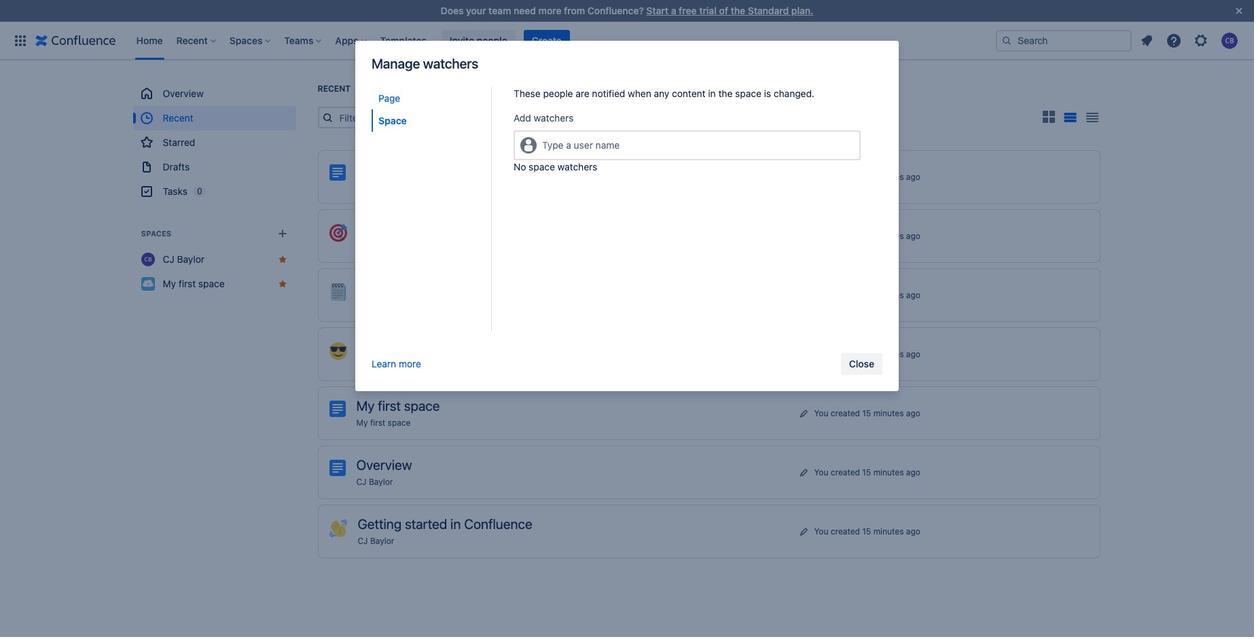 Task type: describe. For each thing, give the bounding box(es) containing it.
3 minutes from the top
[[873, 290, 904, 300]]

spaces inside popup button
[[230, 34, 262, 46]]

apps
[[335, 34, 358, 46]]

out
[[437, 162, 456, 177]]

unstar this space image for my first space
[[277, 279, 288, 289]]

3 15 from the top
[[862, 290, 871, 300]]

0 vertical spatial baylor
[[177, 253, 205, 265]]

3 ago from the top
[[906, 290, 920, 300]]

confluence
[[464, 516, 532, 532]]

when
[[628, 88, 651, 99]]

from
[[564, 5, 585, 16]]

page image for get
[[329, 164, 345, 181]]

my inside template - meeting notes my first space
[[358, 300, 369, 310]]

invite
[[450, 34, 474, 46]]

:notepad_spiral: image
[[329, 283, 347, 301]]

user
[[574, 139, 593, 151]]

drafts
[[163, 161, 190, 173]]

standard
[[748, 5, 789, 16]]

6 ago from the top
[[906, 467, 920, 477]]

7 minutes from the top
[[873, 526, 904, 536]]

0 vertical spatial cj
[[163, 253, 174, 265]]

my inside get the most out of your team space my first space
[[356, 181, 368, 192]]

starred link
[[133, 130, 296, 155]]

template for template - weekly status report
[[358, 221, 412, 236]]

search image
[[1001, 35, 1012, 46]]

first inside get the most out of your team space my first space
[[370, 181, 385, 192]]

of inside get the most out of your team space my first space
[[459, 162, 471, 177]]

you for my first space
[[814, 408, 828, 418]]

need
[[514, 5, 536, 16]]

my first space
[[163, 278, 225, 289]]

template inside template - project plan my first space
[[358, 339, 412, 355]]

0 vertical spatial team
[[489, 5, 511, 16]]

2 vertical spatial watchers
[[557, 161, 597, 173]]

6 minutes from the top
[[873, 467, 904, 477]]

meeting
[[425, 280, 473, 296]]

report
[[511, 221, 547, 236]]

template - project plan my first space
[[358, 339, 495, 369]]

overview for overview cj baylor
[[356, 457, 412, 473]]

the inside manage watchers dialog
[[718, 88, 733, 99]]

recent link
[[133, 106, 296, 130]]

status
[[471, 221, 508, 236]]

templates link
[[376, 30, 431, 51]]

0 vertical spatial your
[[466, 5, 486, 16]]

templates
[[380, 34, 427, 46]]

name
[[596, 139, 620, 151]]

5 minutes from the top
[[873, 408, 904, 418]]

manage watchers dialog
[[355, 41, 899, 391]]

does
[[441, 5, 464, 16]]

page
[[378, 92, 400, 104]]

tab list inside manage watchers dialog
[[372, 87, 491, 332]]

my inside template - project plan my first space
[[358, 359, 369, 369]]

starred
[[163, 137, 195, 148]]

1 horizontal spatial more
[[538, 5, 561, 16]]

2 15 from the top
[[862, 231, 871, 241]]

team inside get the most out of your team space my first space
[[504, 162, 534, 177]]

on
[[546, 111, 557, 123]]

weekly
[[425, 221, 468, 236]]

settings icon image
[[1193, 32, 1209, 49]]

cj inside overview cj baylor
[[356, 477, 367, 487]]

template - meeting notes my first space
[[358, 280, 510, 310]]

free
[[679, 5, 697, 16]]

worked
[[510, 111, 543, 123]]

the inside get the most out of your team space my first space
[[381, 162, 400, 177]]

4 ago from the top
[[906, 349, 920, 359]]

create
[[532, 34, 562, 46]]

my first space link down cj baylor
[[133, 272, 296, 296]]

1 created from the top
[[831, 349, 860, 359]]

- for project
[[416, 339, 422, 355]]

overview link
[[133, 82, 296, 106]]

Add watchers text field
[[542, 139, 545, 152]]

cards image
[[1040, 108, 1057, 125]]

0 horizontal spatial spaces
[[141, 229, 171, 238]]

:notepad_spiral: image
[[329, 283, 347, 301]]

confluence?
[[588, 5, 644, 16]]

you created 15 minutes ago for my first space
[[814, 408, 920, 418]]

close image
[[1231, 3, 1247, 19]]

0 vertical spatial a
[[671, 5, 676, 16]]

changed.
[[774, 88, 814, 99]]

my first space link for get
[[356, 181, 411, 192]]

4 minutes from the top
[[873, 349, 904, 359]]

content
[[672, 88, 706, 99]]

global element
[[8, 21, 996, 59]]

close button
[[841, 353, 882, 375]]

2 minutes from the top
[[873, 231, 904, 241]]

cj baylor link for getting
[[358, 536, 394, 546]]

created for overview
[[831, 467, 860, 477]]

you created 15 minutes ago for getting started in confluence
[[814, 526, 920, 536]]

most
[[403, 162, 433, 177]]

getting started in confluence cj baylor
[[358, 516, 532, 546]]

get
[[356, 162, 378, 177]]

1 ago from the top
[[906, 172, 920, 182]]

spaces button
[[225, 30, 276, 51]]

close
[[849, 358, 874, 370]]

cj baylor link for overview
[[356, 477, 393, 487]]

baylor inside overview cj baylor
[[369, 477, 393, 487]]

my inside template - weekly status report my first space
[[358, 240, 369, 251]]

tasks
[[163, 185, 187, 197]]

type
[[542, 139, 564, 151]]

space inside template - weekly status report my first space
[[389, 240, 412, 251]]

0 vertical spatial the
[[731, 5, 745, 16]]

5 15 from the top
[[862, 408, 871, 418]]

drafts link
[[133, 155, 296, 179]]

home
[[136, 34, 163, 46]]

1 you created 15 minutes ago from the top
[[814, 349, 920, 359]]

1 you from the top
[[814, 349, 828, 359]]

notified
[[592, 88, 625, 99]]

start
[[646, 5, 669, 16]]

template for template - meeting notes
[[358, 280, 412, 296]]

0
[[197, 186, 202, 196]]

worked on
[[510, 111, 557, 123]]

add watchers
[[514, 112, 574, 124]]

me
[[625, 111, 639, 123]]

0 vertical spatial cj baylor link
[[133, 247, 296, 272]]

learn more
[[372, 358, 421, 370]]



Task type: locate. For each thing, give the bounding box(es) containing it.
1 vertical spatial watchers
[[534, 112, 574, 124]]

2 - from the top
[[416, 280, 422, 296]]

cj baylor link up my first space
[[133, 247, 296, 272]]

1 vertical spatial unstar this space image
[[277, 279, 288, 289]]

0 vertical spatial page image
[[329, 164, 345, 181]]

1 vertical spatial people
[[543, 88, 573, 99]]

0 horizontal spatial recent
[[163, 112, 193, 124]]

3 template from the top
[[358, 339, 412, 355]]

Filter by title field
[[335, 108, 448, 127]]

invite people
[[450, 34, 507, 46]]

learn more link
[[372, 357, 421, 371]]

1 vertical spatial a
[[566, 139, 571, 151]]

you created 15 minutes ago for overview
[[814, 467, 920, 477]]

0 vertical spatial people
[[477, 34, 507, 46]]

1 vertical spatial template
[[358, 280, 412, 296]]

plan.
[[791, 5, 813, 16]]

template up learn
[[358, 339, 412, 355]]

overview for overview
[[163, 88, 204, 99]]

baylor up my first space
[[177, 253, 205, 265]]

my first space link down get
[[356, 181, 411, 192]]

your left no
[[474, 162, 501, 177]]

1 vertical spatial cj
[[356, 477, 367, 487]]

15 minutes ago
[[862, 172, 920, 182], [862, 231, 920, 241], [862, 290, 920, 300]]

in
[[708, 88, 716, 99], [450, 516, 461, 532]]

- for meeting
[[416, 280, 422, 296]]

a inside dialog
[[566, 139, 571, 151]]

type a user name
[[542, 139, 620, 151]]

compact list image
[[1084, 109, 1100, 126]]

- left project
[[416, 339, 422, 355]]

cj baylor link
[[133, 247, 296, 272], [356, 477, 393, 487], [358, 536, 394, 546]]

space
[[735, 88, 761, 99], [529, 161, 555, 173], [537, 162, 573, 177], [388, 181, 411, 192], [389, 240, 412, 251], [198, 278, 225, 289], [389, 300, 412, 310], [389, 359, 412, 369], [404, 398, 440, 414], [388, 418, 411, 428]]

4 you created 15 minutes ago from the top
[[814, 526, 920, 536]]

2 vertical spatial template
[[358, 339, 412, 355]]

no space watchers
[[514, 161, 597, 173]]

0 vertical spatial template
[[358, 221, 412, 236]]

15 minutes ago for get the most out of your team space
[[862, 172, 920, 182]]

- left meeting
[[416, 280, 422, 296]]

2 vertical spatial the
[[381, 162, 400, 177]]

by
[[612, 111, 623, 123]]

in right content
[[708, 88, 716, 99]]

my first space link
[[356, 181, 411, 192], [133, 272, 296, 296], [358, 359, 412, 369], [356, 418, 411, 428]]

my first space my first space
[[356, 398, 440, 428]]

first inside template - weekly status report my first space
[[372, 240, 387, 251]]

7 ago from the top
[[906, 526, 920, 536]]

0 horizontal spatial in
[[450, 516, 461, 532]]

banner
[[0, 21, 1254, 60]]

2 template from the top
[[358, 280, 412, 296]]

baylor up getting
[[369, 477, 393, 487]]

confluence image
[[35, 32, 116, 49], [35, 32, 116, 49]]

2 you from the top
[[814, 408, 828, 418]]

1 vertical spatial overview
[[356, 457, 412, 473]]

4 you from the top
[[814, 526, 828, 536]]

page image for overview
[[329, 460, 345, 476]]

3 you from the top
[[814, 467, 828, 477]]

created
[[575, 111, 610, 123]]

more inside manage watchers dialog
[[399, 358, 421, 370]]

you for overview
[[814, 467, 828, 477]]

cj baylor
[[163, 253, 205, 265]]

people for invite
[[477, 34, 507, 46]]

template
[[358, 221, 412, 236], [358, 280, 412, 296], [358, 339, 412, 355]]

0 horizontal spatial of
[[459, 162, 471, 177]]

1 horizontal spatial in
[[708, 88, 716, 99]]

cj baylor link down getting
[[358, 536, 394, 546]]

:wave: image
[[329, 520, 347, 537], [329, 520, 347, 537]]

space inside template - project plan my first space
[[389, 359, 412, 369]]

created
[[831, 349, 860, 359], [831, 408, 860, 418], [831, 467, 860, 477], [831, 526, 860, 536]]

a left user
[[566, 139, 571, 151]]

my first space link up my first space my first space
[[358, 359, 412, 369]]

tab list containing page
[[372, 87, 491, 332]]

cj up getting
[[356, 477, 367, 487]]

1 vertical spatial spaces
[[141, 229, 171, 238]]

page image left get
[[329, 164, 345, 181]]

apps button
[[331, 30, 372, 51]]

first inside template - meeting notes my first space
[[372, 300, 387, 310]]

create link
[[524, 30, 570, 51]]

baylor
[[177, 253, 205, 265], [369, 477, 393, 487], [370, 536, 394, 546]]

0 vertical spatial recent
[[318, 84, 351, 94]]

0 vertical spatial unstar this space image
[[277, 254, 288, 265]]

more
[[538, 5, 561, 16], [399, 358, 421, 370]]

my first space link for template
[[358, 359, 412, 369]]

unstar this space image inside my first space link
[[277, 279, 288, 289]]

6 15 from the top
[[862, 467, 871, 477]]

0 vertical spatial in
[[708, 88, 716, 99]]

3 created from the top
[[831, 467, 860, 477]]

baylor down getting
[[370, 536, 394, 546]]

learn
[[372, 358, 396, 370]]

getting
[[358, 516, 402, 532]]

2 unstar this space image from the top
[[277, 279, 288, 289]]

15
[[862, 172, 871, 182], [862, 231, 871, 241], [862, 290, 871, 300], [862, 349, 871, 359], [862, 408, 871, 418], [862, 467, 871, 477], [862, 526, 871, 536]]

spaces up overview link at the left of page
[[230, 34, 262, 46]]

trial
[[699, 5, 717, 16]]

a left 'free'
[[671, 5, 676, 16]]

your
[[466, 5, 486, 16], [474, 162, 501, 177]]

banner containing home
[[0, 21, 1254, 60]]

team
[[489, 5, 511, 16], [504, 162, 534, 177]]

your inside get the most out of your team space my first space
[[474, 162, 501, 177]]

0 vertical spatial overview
[[163, 88, 204, 99]]

people inside button
[[477, 34, 507, 46]]

first
[[370, 181, 385, 192], [372, 240, 387, 251], [179, 278, 196, 289], [372, 300, 387, 310], [372, 359, 387, 369], [378, 398, 401, 414], [370, 418, 385, 428]]

1 unstar this space image from the top
[[277, 254, 288, 265]]

2 created from the top
[[831, 408, 860, 418]]

template inside template - meeting notes my first space
[[358, 280, 412, 296]]

2 vertical spatial cj
[[358, 536, 368, 546]]

0 vertical spatial 15 minutes ago
[[862, 172, 920, 182]]

your right does
[[466, 5, 486, 16]]

1 15 from the top
[[862, 172, 871, 182]]

tab list
[[372, 87, 491, 332], [449, 107, 645, 128]]

people inside manage watchers dialog
[[543, 88, 573, 99]]

1 vertical spatial 15 minutes ago
[[862, 231, 920, 241]]

are
[[576, 88, 589, 99]]

space inside template - meeting notes my first space
[[389, 300, 412, 310]]

spaces up cj baylor
[[141, 229, 171, 238]]

overview
[[163, 88, 204, 99], [356, 457, 412, 473]]

1 vertical spatial baylor
[[369, 477, 393, 487]]

more left from
[[538, 5, 561, 16]]

space
[[378, 115, 407, 126]]

1 vertical spatial recent
[[163, 112, 193, 124]]

1 vertical spatial your
[[474, 162, 501, 177]]

invite people button
[[442, 30, 515, 51]]

unstar this space image
[[277, 254, 288, 265], [277, 279, 288, 289]]

1 horizontal spatial people
[[543, 88, 573, 99]]

created for getting started in confluence
[[831, 526, 860, 536]]

template right :notepad_spiral: icon
[[358, 280, 412, 296]]

0 vertical spatial -
[[416, 221, 422, 236]]

1 horizontal spatial of
[[719, 5, 728, 16]]

- inside template - weekly status report my first space
[[416, 221, 422, 236]]

a
[[671, 5, 676, 16], [566, 139, 571, 151]]

team down add
[[504, 162, 534, 177]]

4 15 from the top
[[862, 349, 871, 359]]

in right started
[[450, 516, 461, 532]]

created for my first space
[[831, 408, 860, 418]]

1 horizontal spatial recent
[[318, 84, 351, 94]]

first inside template - project plan my first space
[[372, 359, 387, 369]]

15 minutes ago for template - weekly status report
[[862, 231, 920, 241]]

0 vertical spatial watchers
[[423, 56, 478, 71]]

started
[[405, 516, 447, 532]]

1 - from the top
[[416, 221, 422, 236]]

page image
[[329, 164, 345, 181], [329, 401, 345, 417], [329, 460, 345, 476]]

my
[[356, 181, 368, 192], [358, 240, 369, 251], [163, 278, 176, 289], [358, 300, 369, 310], [358, 359, 369, 369], [356, 398, 375, 414], [356, 418, 368, 428]]

2 vertical spatial -
[[416, 339, 422, 355]]

0 horizontal spatial overview
[[163, 88, 204, 99]]

1 vertical spatial -
[[416, 280, 422, 296]]

is
[[764, 88, 771, 99]]

cj baylor link up getting
[[356, 477, 393, 487]]

recent up the starred
[[163, 112, 193, 124]]

people left are
[[543, 88, 573, 99]]

cj down getting
[[358, 536, 368, 546]]

overview up recent link
[[163, 88, 204, 99]]

3 - from the top
[[416, 339, 422, 355]]

you for getting started in confluence
[[814, 526, 828, 536]]

create a space image
[[274, 226, 290, 242]]

baylor inside the getting started in confluence cj baylor
[[370, 536, 394, 546]]

of
[[719, 5, 728, 16], [459, 162, 471, 177]]

tab list containing worked on
[[449, 107, 645, 128]]

1 vertical spatial in
[[450, 516, 461, 532]]

3 you created 15 minutes ago from the top
[[814, 467, 920, 477]]

2 vertical spatial baylor
[[370, 536, 394, 546]]

list image
[[1064, 113, 1077, 123]]

in inside manage watchers dialog
[[708, 88, 716, 99]]

in inside the getting started in confluence cj baylor
[[450, 516, 461, 532]]

0 vertical spatial spaces
[[230, 34, 262, 46]]

any
[[654, 88, 669, 99]]

project
[[425, 339, 467, 355]]

the right get
[[381, 162, 400, 177]]

Search field
[[996, 30, 1132, 51]]

page image left my first space my first space
[[329, 401, 345, 417]]

ago
[[906, 172, 920, 182], [906, 231, 920, 241], [906, 290, 920, 300], [906, 349, 920, 359], [906, 408, 920, 418], [906, 467, 920, 477], [906, 526, 920, 536]]

worked on button
[[504, 107, 563, 128]]

group
[[133, 82, 296, 204]]

get the most out of your team space my first space
[[356, 162, 573, 192]]

people right 'invite'
[[477, 34, 507, 46]]

cj inside the getting started in confluence cj baylor
[[358, 536, 368, 546]]

the right content
[[718, 88, 733, 99]]

template inside template - weekly status report my first space
[[358, 221, 412, 236]]

1 vertical spatial the
[[718, 88, 733, 99]]

3 15 minutes ago from the top
[[862, 290, 920, 300]]

1 vertical spatial page image
[[329, 401, 345, 417]]

2 15 minutes ago from the top
[[862, 231, 920, 241]]

home link
[[132, 30, 167, 51]]

start a free trial of the standard plan. link
[[646, 5, 813, 16]]

:dart: image
[[329, 224, 347, 242], [329, 224, 347, 242]]

0 vertical spatial more
[[538, 5, 561, 16]]

0 vertical spatial of
[[719, 5, 728, 16]]

recent down apps
[[318, 84, 351, 94]]

spaces
[[230, 34, 262, 46], [141, 229, 171, 238]]

you created 15 minutes ago
[[814, 349, 920, 359], [814, 408, 920, 418], [814, 467, 920, 477], [814, 526, 920, 536]]

plan
[[470, 339, 495, 355]]

2 you created 15 minutes ago from the top
[[814, 408, 920, 418]]

template left weekly
[[358, 221, 412, 236]]

template - weekly status report my first space
[[358, 221, 547, 251]]

- for weekly
[[416, 221, 422, 236]]

page image left overview cj baylor
[[329, 460, 345, 476]]

:sunglasses: image
[[329, 342, 347, 360], [329, 342, 347, 360]]

no
[[514, 161, 526, 173]]

does your team need more from confluence? start a free trial of the standard plan.
[[441, 5, 813, 16]]

of right out
[[459, 162, 471, 177]]

manage watchers
[[372, 56, 478, 71]]

cj up my first space
[[163, 253, 174, 265]]

2 ago from the top
[[906, 231, 920, 241]]

you
[[814, 349, 828, 359], [814, 408, 828, 418], [814, 467, 828, 477], [814, 526, 828, 536]]

overview cj baylor
[[356, 457, 412, 487]]

0 horizontal spatial a
[[566, 139, 571, 151]]

- inside template - meeting notes my first space
[[416, 280, 422, 296]]

1 minutes from the top
[[873, 172, 904, 182]]

2 page image from the top
[[329, 401, 345, 417]]

0 horizontal spatial people
[[477, 34, 507, 46]]

add
[[514, 112, 531, 124]]

4 created from the top
[[831, 526, 860, 536]]

1 vertical spatial more
[[399, 358, 421, 370]]

1 horizontal spatial spaces
[[230, 34, 262, 46]]

manage
[[372, 56, 420, 71]]

minutes
[[873, 172, 904, 182], [873, 231, 904, 241], [873, 290, 904, 300], [873, 349, 904, 359], [873, 408, 904, 418], [873, 467, 904, 477], [873, 526, 904, 536]]

2 vertical spatial cj baylor link
[[358, 536, 394, 546]]

people for these
[[543, 88, 573, 99]]

1 template from the top
[[358, 221, 412, 236]]

created by me
[[575, 111, 639, 123]]

1 page image from the top
[[329, 164, 345, 181]]

1 horizontal spatial a
[[671, 5, 676, 16]]

- inside template - project plan my first space
[[416, 339, 422, 355]]

these
[[514, 88, 541, 99]]

my first space link for my
[[356, 418, 411, 428]]

1 vertical spatial cj baylor link
[[356, 477, 393, 487]]

overview down my first space my first space
[[356, 457, 412, 473]]

notes
[[477, 280, 510, 296]]

overview inside group
[[163, 88, 204, 99]]

these people are notified when any content in the space is changed.
[[514, 88, 814, 99]]

0 horizontal spatial more
[[399, 358, 421, 370]]

1 15 minutes ago from the top
[[862, 172, 920, 182]]

page image for my
[[329, 401, 345, 417]]

unstar this space image for cj baylor
[[277, 254, 288, 265]]

1 vertical spatial of
[[459, 162, 471, 177]]

3 page image from the top
[[329, 460, 345, 476]]

2 vertical spatial 15 minutes ago
[[862, 290, 920, 300]]

- left weekly
[[416, 221, 422, 236]]

the right trial
[[731, 5, 745, 16]]

unstar this space image inside cj baylor link
[[277, 254, 288, 265]]

team left need at left
[[489, 5, 511, 16]]

15 minutes ago for template - meeting notes
[[862, 290, 920, 300]]

watchers for manage watchers
[[423, 56, 478, 71]]

created by me button
[[569, 107, 645, 128]]

my first space link up overview cj baylor
[[356, 418, 411, 428]]

of right trial
[[719, 5, 728, 16]]

more right learn
[[399, 358, 421, 370]]

1 horizontal spatial overview
[[356, 457, 412, 473]]

recent
[[318, 84, 351, 94], [163, 112, 193, 124]]

1 vertical spatial team
[[504, 162, 534, 177]]

group containing overview
[[133, 82, 296, 204]]

watchers for add watchers
[[534, 112, 574, 124]]

5 ago from the top
[[906, 408, 920, 418]]

2 vertical spatial page image
[[329, 460, 345, 476]]

7 15 from the top
[[862, 526, 871, 536]]



Task type: vqa. For each thing, say whether or not it's contained in the screenshot.
more within Manage watchers dialog
yes



